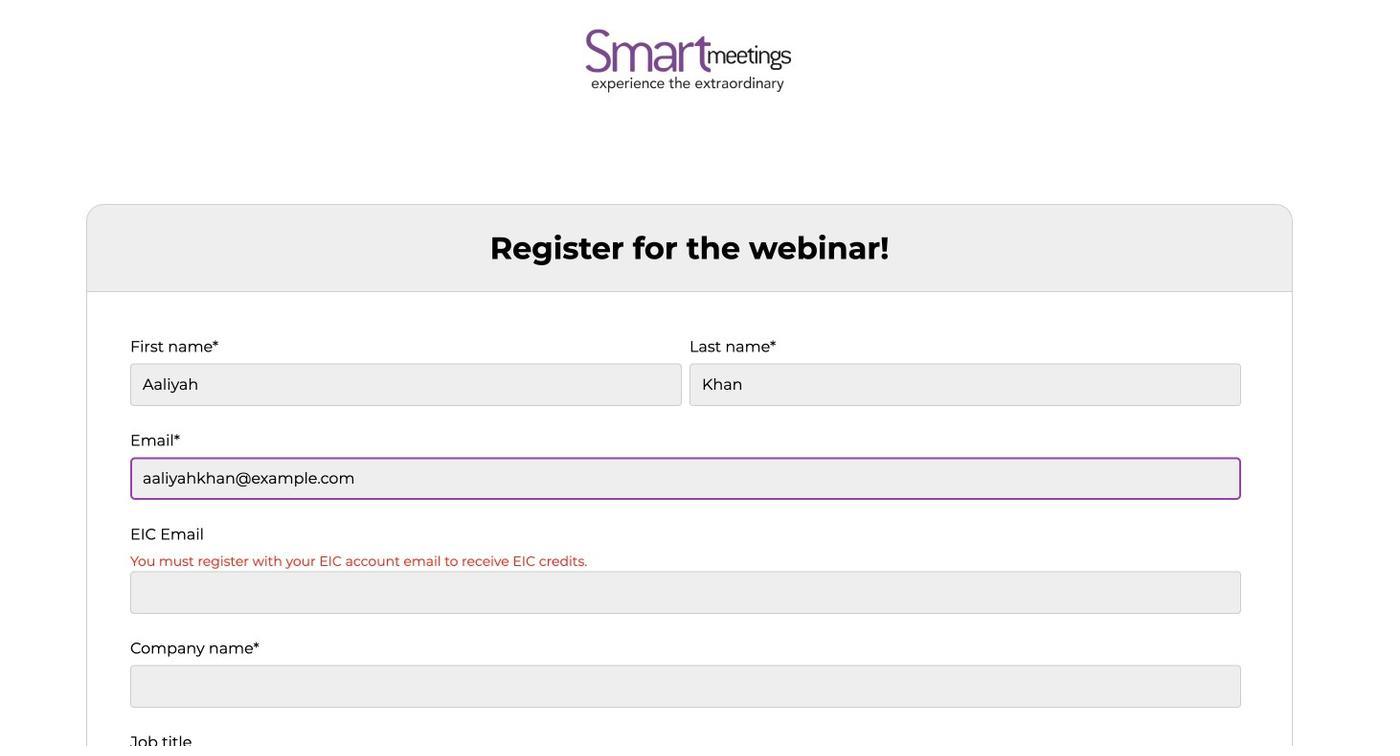 Task type: describe. For each thing, give the bounding box(es) containing it.
sm events logo 2024 image
[[560, 24, 800, 97]]



Task type: locate. For each thing, give the bounding box(es) containing it.
None text field
[[130, 363, 682, 406], [690, 363, 1241, 406], [130, 665, 1241, 708], [130, 363, 682, 406], [690, 363, 1241, 406], [130, 665, 1241, 708]]

None text field
[[130, 571, 1241, 614]]

None email field
[[130, 457, 1241, 500]]



